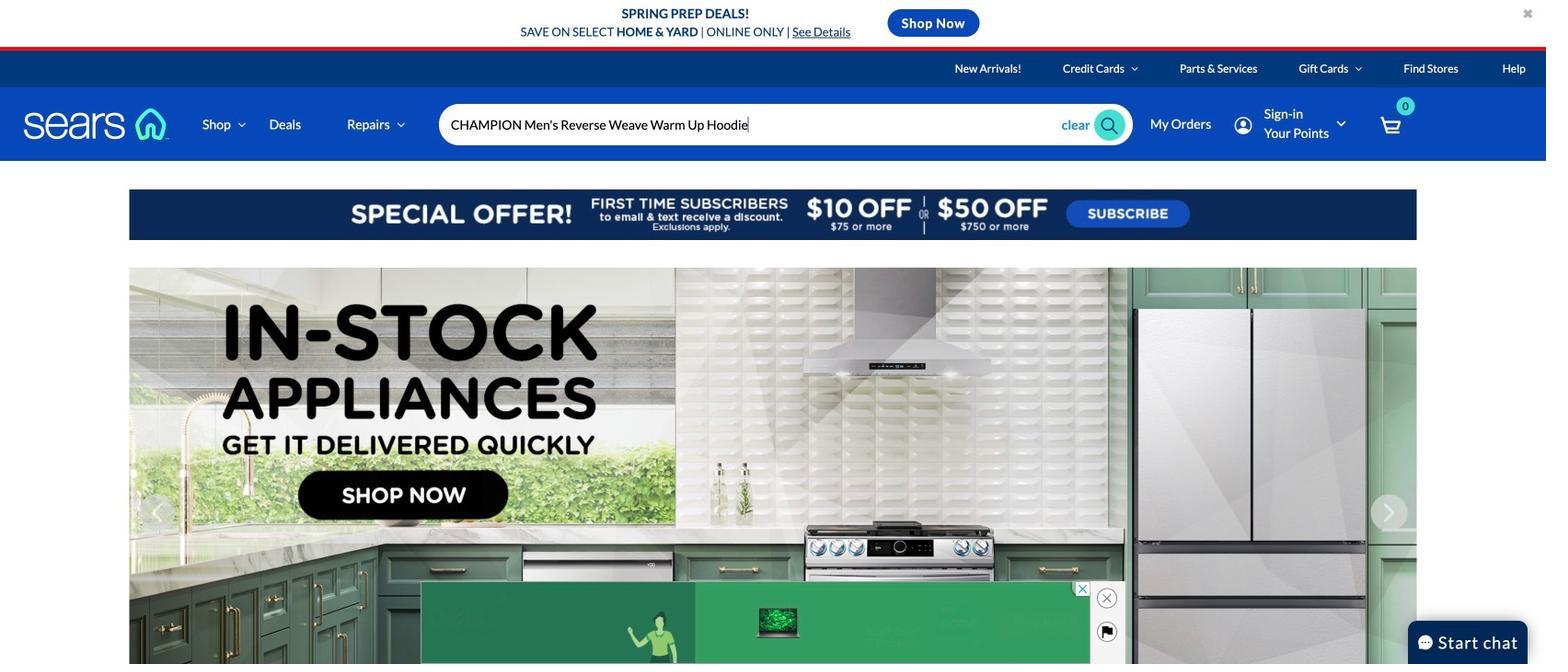 Task type: vqa. For each thing, say whether or not it's contained in the screenshot.
angle double up icon
no



Task type: describe. For each thing, give the bounding box(es) containing it.
1 horizontal spatial angle down image
[[1356, 63, 1363, 74]]

advertisement element
[[421, 582, 1091, 665]]

0 horizontal spatial angle down image
[[397, 118, 405, 131]]

home image
[[23, 108, 170, 141]]



Task type: locate. For each thing, give the bounding box(es) containing it.
settings image
[[1235, 117, 1253, 134]]

1 horizontal spatial angle down image
[[1132, 63, 1139, 74]]

angle down image
[[1356, 63, 1363, 74], [238, 118, 246, 131]]

Search text field
[[439, 104, 1133, 146]]

1 vertical spatial angle down image
[[238, 118, 246, 131]]

0 vertical spatial angle down image
[[1132, 63, 1139, 74]]

0 horizontal spatial angle down image
[[238, 118, 246, 131]]

view cart image
[[1380, 116, 1402, 136]]

1 vertical spatial angle down image
[[397, 118, 405, 131]]

angle down image
[[1132, 63, 1139, 74], [397, 118, 405, 131]]

banner
[[0, 51, 1547, 188]]

0 vertical spatial angle down image
[[1356, 63, 1363, 74]]



